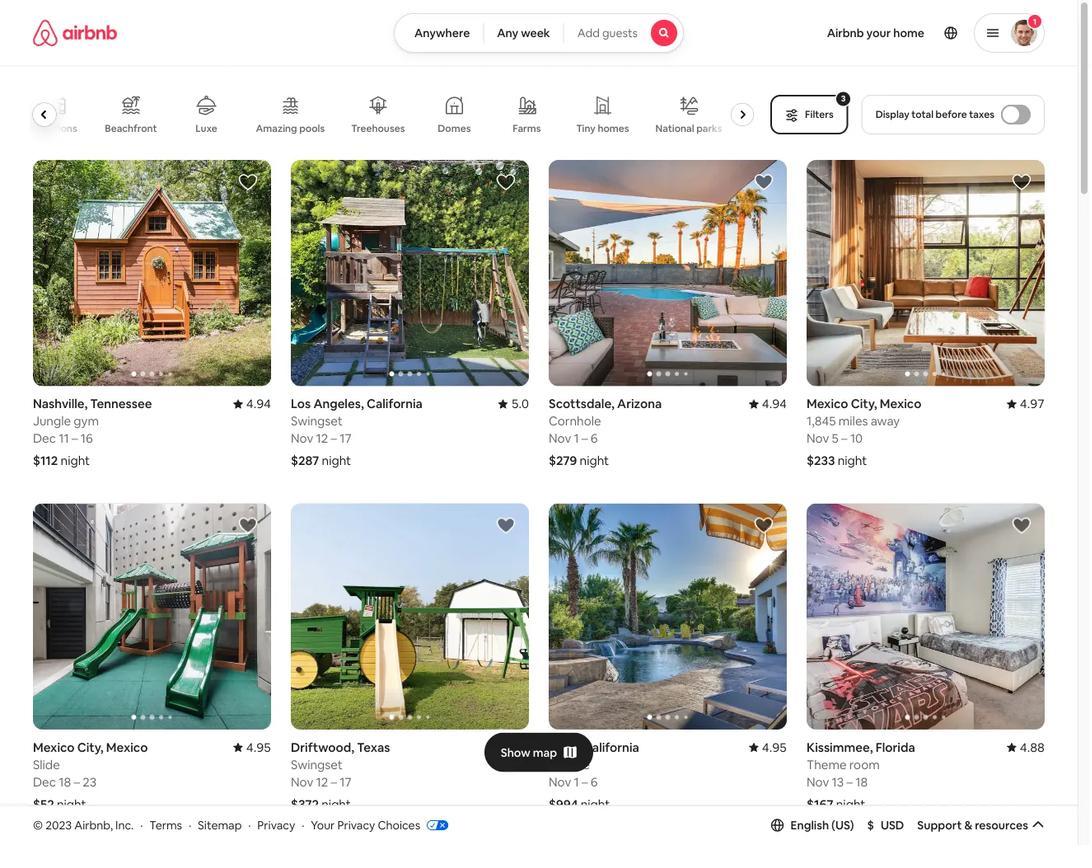 Task type: locate. For each thing, give the bounding box(es) containing it.
add
[[578, 26, 600, 40]]

swingset
[[291, 413, 343, 429], [291, 757, 343, 773]]

dec inside nashville, tennessee jungle gym dec 11 – 16 $112 night
[[33, 430, 56, 446]]

2 vertical spatial 1
[[574, 774, 579, 790]]

show map button
[[485, 733, 594, 772]]

1 inside scottsdale, arizona cornhole nov 1 – 6 $279 night
[[574, 430, 579, 446]]

1 horizontal spatial 4.94
[[762, 396, 787, 412]]

6 inside scottsdale, arizona cornhole nov 1 – 6 $279 night
[[591, 430, 598, 446]]

profile element
[[704, 0, 1045, 66]]

23
[[83, 774, 97, 790]]

swingset down "los"
[[291, 413, 343, 429]]

national parks
[[656, 122, 723, 135]]

night
[[61, 453, 90, 469], [322, 453, 351, 469], [580, 453, 609, 469], [838, 453, 868, 469], [57, 796, 86, 812], [322, 796, 351, 812], [581, 796, 610, 812], [837, 796, 866, 812]]

1 inside dropdown button
[[1034, 16, 1037, 27]]

domes
[[438, 122, 472, 135]]

1 dec from the top
[[33, 430, 56, 446]]

1 horizontal spatial city,
[[851, 396, 878, 412]]

0 horizontal spatial 4.95 out of 5 average rating image
[[233, 739, 271, 755]]

taxes
[[970, 108, 995, 121]]

17 inside driftwood, texas swingset nov 12 – 17 $372 night
[[340, 774, 352, 790]]

0 vertical spatial swingset
[[291, 413, 343, 429]]

1 vertical spatial california
[[584, 739, 640, 755]]

1 4.95 out of 5 average rating image from the left
[[233, 739, 271, 755]]

1 12 from the top
[[316, 430, 328, 446]]

night inside indio, california arcade nov 1 – 6 $994 night
[[581, 796, 610, 812]]

night up '2023'
[[57, 796, 86, 812]]

$52
[[33, 796, 54, 812]]

· left the "your"
[[302, 818, 305, 832]]

17 down driftwood,
[[340, 774, 352, 790]]

4.93
[[504, 739, 529, 755]]

nov inside driftwood, texas swingset nov 12 – 17 $372 night
[[291, 774, 314, 790]]

18 left "23"
[[59, 774, 71, 790]]

2 4.94 from the left
[[762, 396, 787, 412]]

dec down the jungle
[[33, 430, 56, 446]]

amazing pools
[[256, 122, 325, 135]]

1 4.95 from the left
[[246, 739, 271, 755]]

– inside nashville, tennessee jungle gym dec 11 – 16 $112 night
[[72, 430, 78, 446]]

california up the 'arcade'
[[584, 739, 640, 755]]

·
[[140, 818, 143, 832], [189, 818, 191, 832], [248, 818, 251, 832], [302, 818, 305, 832]]

0 vertical spatial 17
[[340, 430, 352, 446]]

2 6 from the top
[[591, 774, 598, 790]]

filters button
[[771, 95, 849, 134]]

© 2023 airbnb, inc. ·
[[33, 818, 143, 832]]

dec for dec 18 – 23
[[33, 774, 56, 790]]

dec
[[33, 430, 56, 446], [33, 774, 56, 790]]

1 horizontal spatial 4.95 out of 5 average rating image
[[749, 739, 787, 755]]

nov up $279
[[549, 430, 572, 446]]

1 vertical spatial add to wishlist: mexico city, mexico image
[[238, 516, 258, 536]]

0 vertical spatial 1
[[1034, 16, 1037, 27]]

kissimmee, florida theme room nov 13 – 18 $167 night
[[807, 739, 916, 812]]

$167
[[807, 796, 834, 812]]

1 horizontal spatial 18
[[856, 774, 868, 790]]

18 inside mexico city, mexico slide dec 18 – 23 $52 night
[[59, 774, 71, 790]]

4.95 out of 5 average rating image left kissimmee,
[[749, 739, 787, 755]]

18 inside kissimmee, florida theme room nov 13 – 18 $167 night
[[856, 774, 868, 790]]

4.95 for mexico city, mexico slide dec 18 – 23 $52 night
[[246, 739, 271, 755]]

4.93 out of 5 average rating image
[[491, 739, 529, 755]]

1 horizontal spatial add to wishlist: mexico city, mexico image
[[1012, 172, 1032, 192]]

2 · from the left
[[189, 818, 191, 832]]

night inside mexico city, mexico 1,845 miles away nov 5 – 10 $233 night
[[838, 453, 868, 469]]

mexico up inc.
[[106, 739, 148, 755]]

add to wishlist: los angeles, california image
[[496, 172, 516, 192]]

1 horizontal spatial 4.95
[[762, 739, 787, 755]]

– inside mexico city, mexico slide dec 18 – 23 $52 night
[[74, 774, 80, 790]]

–
[[72, 430, 78, 446], [331, 430, 337, 446], [582, 430, 588, 446], [842, 430, 848, 446], [74, 774, 80, 790], [331, 774, 337, 790], [582, 774, 588, 790], [847, 774, 853, 790]]

nov inside scottsdale, arizona cornhole nov 1 – 6 $279 night
[[549, 430, 572, 446]]

– down driftwood,
[[331, 774, 337, 790]]

away
[[871, 413, 900, 429]]

2 4.95 from the left
[[762, 739, 787, 755]]

4.94
[[246, 396, 271, 412], [762, 396, 787, 412]]

scottsdale,
[[549, 396, 615, 412]]

– down angeles,
[[331, 430, 337, 446]]

– left "23"
[[74, 774, 80, 790]]

2 12 from the top
[[316, 774, 328, 790]]

nov down theme
[[807, 774, 830, 790]]

4.95 out of 5 average rating image left driftwood,
[[233, 739, 271, 755]]

0 horizontal spatial 18
[[59, 774, 71, 790]]

resources
[[975, 818, 1029, 833]]

6 inside indio, california arcade nov 1 – 6 $994 night
[[591, 774, 598, 790]]

0 horizontal spatial california
[[367, 396, 423, 412]]

1 18 from the left
[[59, 774, 71, 790]]

17 down angeles,
[[340, 430, 352, 446]]

driftwood,
[[291, 739, 355, 755]]

tennessee
[[90, 396, 152, 412]]

0 horizontal spatial privacy
[[258, 818, 295, 832]]

angeles,
[[314, 396, 364, 412]]

None search field
[[394, 13, 684, 53]]

driftwood, texas swingset nov 12 – 17 $372 night
[[291, 739, 390, 812]]

0 horizontal spatial city,
[[77, 739, 104, 755]]

mexico city, mexico slide dec 18 – 23 $52 night
[[33, 739, 148, 812]]

1
[[1034, 16, 1037, 27], [574, 430, 579, 446], [574, 774, 579, 790]]

anywhere
[[415, 26, 470, 40]]

0 vertical spatial city,
[[851, 396, 878, 412]]

nov inside indio, california arcade nov 1 – 6 $994 night
[[549, 774, 572, 790]]

sitemap
[[198, 818, 242, 832]]

display
[[876, 108, 910, 121]]

group
[[33, 82, 761, 147], [33, 160, 271, 386], [291, 160, 529, 386], [549, 160, 787, 386], [807, 160, 1045, 386], [33, 503, 271, 730], [291, 503, 529, 730], [549, 503, 787, 730], [807, 503, 1045, 730]]

17 inside los angeles, california swingset nov 12 – 17 $287 night
[[340, 430, 352, 446]]

beachfront
[[105, 122, 158, 135]]

12 up $287
[[316, 430, 328, 446]]

night up the "your"
[[322, 796, 351, 812]]

mexico up 1,845 on the right of page
[[807, 396, 849, 412]]

nov left 5
[[807, 430, 830, 446]]

0 horizontal spatial 4.95
[[246, 739, 271, 755]]

nov down the 'arcade'
[[549, 774, 572, 790]]

map
[[533, 745, 558, 760]]

0 vertical spatial california
[[367, 396, 423, 412]]

city, up miles
[[851, 396, 878, 412]]

group for kissimmee, florida theme room nov 13 – 18 $167 night
[[807, 503, 1045, 730]]

0 vertical spatial 6
[[591, 430, 598, 446]]

city, inside mexico city, mexico slide dec 18 – 23 $52 night
[[77, 739, 104, 755]]

1 vertical spatial 1
[[574, 430, 579, 446]]

0 horizontal spatial 4.94
[[246, 396, 271, 412]]

group for indio, california arcade nov 1 – 6 $994 night
[[549, 503, 787, 730]]

4.95 left kissimmee,
[[762, 739, 787, 755]]

1 vertical spatial swingset
[[291, 757, 343, 773]]

terms · sitemap · privacy
[[149, 818, 295, 832]]

1 vertical spatial 12
[[316, 774, 328, 790]]

night right $279
[[580, 453, 609, 469]]

add to wishlist: mexico city, mexico image
[[1012, 172, 1032, 192], [238, 516, 258, 536]]

night inside nashville, tennessee jungle gym dec 11 – 16 $112 night
[[61, 453, 90, 469]]

11
[[59, 430, 69, 446]]

– down the 'arcade'
[[582, 774, 588, 790]]

1 vertical spatial dec
[[33, 774, 56, 790]]

12 up the $372
[[316, 774, 328, 790]]

night right "$994"
[[581, 796, 610, 812]]

group for scottsdale, arizona cornhole nov 1 – 6 $279 night
[[549, 160, 787, 386]]

4.95 out of 5 average rating image for mexico city, mexico slide dec 18 – 23 $52 night
[[233, 739, 271, 755]]

$233
[[807, 453, 836, 469]]

2 swingset from the top
[[291, 757, 343, 773]]

night inside los angeles, california swingset nov 12 – 17 $287 night
[[322, 453, 351, 469]]

4.88
[[1021, 739, 1045, 755]]

2 dec from the top
[[33, 774, 56, 790]]

add to wishlist: mexico city, mexico image for 4.97
[[1012, 172, 1032, 192]]

night inside driftwood, texas swingset nov 12 – 17 $372 night
[[322, 796, 351, 812]]

group for mexico city, mexico slide dec 18 – 23 $52 night
[[33, 503, 271, 730]]

dec down slide in the left of the page
[[33, 774, 56, 790]]

any week button
[[483, 13, 565, 53]]

2 4.95 out of 5 average rating image from the left
[[749, 739, 787, 755]]

· right inc.
[[140, 818, 143, 832]]

privacy down the $372
[[258, 818, 295, 832]]

0 vertical spatial 12
[[316, 430, 328, 446]]

– inside mexico city, mexico 1,845 miles away nov 5 – 10 $233 night
[[842, 430, 848, 446]]

– right 13
[[847, 774, 853, 790]]

city, for away
[[851, 396, 878, 412]]

2 privacy from the left
[[338, 818, 375, 832]]

anywhere button
[[394, 13, 484, 53]]

night down 11
[[61, 453, 90, 469]]

parks
[[697, 122, 723, 135]]

city, up "23"
[[77, 739, 104, 755]]

1 vertical spatial city,
[[77, 739, 104, 755]]

nov inside kissimmee, florida theme room nov 13 – 18 $167 night
[[807, 774, 830, 790]]

0 vertical spatial dec
[[33, 430, 56, 446]]

california
[[367, 396, 423, 412], [584, 739, 640, 755]]

california inside indio, california arcade nov 1 – 6 $994 night
[[584, 739, 640, 755]]

$ usd
[[868, 818, 905, 833]]

add to wishlist: nashville, tennessee image
[[238, 172, 258, 192]]

add guests
[[578, 26, 638, 40]]

1 17 from the top
[[340, 430, 352, 446]]

1 vertical spatial 17
[[340, 774, 352, 790]]

6
[[591, 430, 598, 446], [591, 774, 598, 790]]

inc.
[[115, 818, 134, 832]]

0 horizontal spatial add to wishlist: mexico city, mexico image
[[238, 516, 258, 536]]

dec inside mexico city, mexico slide dec 18 – 23 $52 night
[[33, 774, 56, 790]]

$
[[868, 818, 875, 833]]

night up (us)
[[837, 796, 866, 812]]

4.95
[[246, 739, 271, 755], [762, 739, 787, 755]]

nov up $287
[[291, 430, 314, 446]]

national
[[656, 122, 695, 135]]

show
[[501, 745, 531, 760]]

18 down room at the bottom of the page
[[856, 774, 868, 790]]

your privacy choices
[[311, 818, 421, 832]]

filters
[[806, 108, 834, 121]]

1 swingset from the top
[[291, 413, 343, 429]]

night right $287
[[322, 453, 351, 469]]

1 6 from the top
[[591, 430, 598, 446]]

privacy right the "your"
[[338, 818, 375, 832]]

1 vertical spatial 6
[[591, 774, 598, 790]]

– right 5
[[842, 430, 848, 446]]

support & resources
[[918, 818, 1029, 833]]

– down cornhole
[[582, 430, 588, 446]]

add to wishlist: mexico city, mexico image for 4.95
[[238, 516, 258, 536]]

1 horizontal spatial privacy
[[338, 818, 375, 832]]

your
[[311, 818, 335, 832]]

0 vertical spatial add to wishlist: mexico city, mexico image
[[1012, 172, 1032, 192]]

1 inside indio, california arcade nov 1 – 6 $994 night
[[574, 774, 579, 790]]

· left privacy link at the bottom of the page
[[248, 818, 251, 832]]

4.95 left driftwood,
[[246, 739, 271, 755]]

california right angeles,
[[367, 396, 423, 412]]

2 18 from the left
[[856, 774, 868, 790]]

theme
[[807, 757, 847, 773]]

12 inside los angeles, california swingset nov 12 – 17 $287 night
[[316, 430, 328, 446]]

1 horizontal spatial california
[[584, 739, 640, 755]]

indio,
[[549, 739, 581, 755]]

city,
[[851, 396, 878, 412], [77, 739, 104, 755]]

4.95 out of 5 average rating image
[[233, 739, 271, 755], [749, 739, 787, 755]]

city, inside mexico city, mexico 1,845 miles away nov 5 – 10 $233 night
[[851, 396, 878, 412]]

3 · from the left
[[248, 818, 251, 832]]

4.95 for indio, california arcade nov 1 – 6 $994 night
[[762, 739, 787, 755]]

– right 11
[[72, 430, 78, 446]]

2 17 from the top
[[340, 774, 352, 790]]

1 for 4.95
[[574, 774, 579, 790]]

nov up the $372
[[291, 774, 314, 790]]

swingset down driftwood,
[[291, 757, 343, 773]]

· right "terms"
[[189, 818, 191, 832]]

night down the '10'
[[838, 453, 868, 469]]

1 4.94 from the left
[[246, 396, 271, 412]]

mexico
[[807, 396, 849, 412], [880, 396, 922, 412], [33, 739, 75, 755], [106, 739, 148, 755]]



Task type: describe. For each thing, give the bounding box(es) containing it.
none search field containing anywhere
[[394, 13, 684, 53]]

treehouses
[[352, 122, 406, 135]]

mansions
[[34, 122, 78, 135]]

luxe
[[196, 122, 218, 135]]

los angeles, california swingset nov 12 – 17 $287 night
[[291, 396, 423, 469]]

gym
[[74, 413, 99, 429]]

support
[[918, 818, 963, 833]]

night inside scottsdale, arizona cornhole nov 1 – 6 $279 night
[[580, 453, 609, 469]]

jungle
[[33, 413, 71, 429]]

privacy link
[[258, 818, 295, 832]]

nov inside mexico city, mexico 1,845 miles away nov 5 – 10 $233 night
[[807, 430, 830, 446]]

add to wishlist: scottsdale, arizona image
[[754, 172, 774, 192]]

nashville, tennessee jungle gym dec 11 – 16 $112 night
[[33, 396, 152, 469]]

sitemap link
[[198, 818, 242, 832]]

$287
[[291, 453, 319, 469]]

4.97 out of 5 average rating image
[[1007, 396, 1045, 412]]

nov inside los angeles, california swingset nov 12 – 17 $287 night
[[291, 430, 314, 446]]

florida
[[876, 739, 916, 755]]

show map
[[501, 745, 558, 760]]

1 button
[[975, 13, 1045, 53]]

$994
[[549, 796, 578, 812]]

– inside driftwood, texas swingset nov 12 – 17 $372 night
[[331, 774, 337, 790]]

night inside kissimmee, florida theme room nov 13 – 18 $167 night
[[837, 796, 866, 812]]

total
[[912, 108, 934, 121]]

(us)
[[832, 818, 855, 833]]

pools
[[300, 122, 325, 135]]

swingset inside driftwood, texas swingset nov 12 – 17 $372 night
[[291, 757, 343, 773]]

1 privacy from the left
[[258, 818, 295, 832]]

4.97
[[1021, 396, 1045, 412]]

arizona
[[618, 396, 662, 412]]

4 · from the left
[[302, 818, 305, 832]]

before
[[936, 108, 968, 121]]

los
[[291, 396, 311, 412]]

5.0 out of 5 average rating image
[[499, 396, 529, 412]]

add guests button
[[564, 13, 684, 53]]

texas
[[357, 739, 390, 755]]

$372
[[291, 796, 319, 812]]

4.94 out of 5 average rating image
[[233, 396, 271, 412]]

support & resources button
[[918, 818, 1045, 833]]

terms
[[149, 818, 182, 832]]

4.94 out of 5 average rating image
[[749, 396, 787, 412]]

nashville,
[[33, 396, 88, 412]]

city, for 18
[[77, 739, 104, 755]]

– inside kissimmee, florida theme room nov 13 – 18 $167 night
[[847, 774, 853, 790]]

airbnb your home
[[827, 26, 925, 40]]

13
[[832, 774, 844, 790]]

group for nashville, tennessee jungle gym dec 11 – 16 $112 night
[[33, 160, 271, 386]]

terms link
[[149, 818, 182, 832]]

4.95 out of 5 average rating image for indio, california arcade nov 1 – 6 $994 night
[[749, 739, 787, 755]]

airbnb
[[827, 26, 865, 40]]

$279
[[549, 453, 577, 469]]

4.94 for nashville, tennessee jungle gym dec 11 – 16 $112 night
[[246, 396, 271, 412]]

1,845
[[807, 413, 836, 429]]

– inside indio, california arcade nov 1 – 6 $994 night
[[582, 774, 588, 790]]

night inside mexico city, mexico slide dec 18 – 23 $52 night
[[57, 796, 86, 812]]

6 for arcade
[[591, 774, 598, 790]]

english
[[791, 818, 830, 833]]

your
[[867, 26, 891, 40]]

slide
[[33, 757, 60, 773]]

&
[[965, 818, 973, 833]]

choices
[[378, 818, 421, 832]]

english (us) button
[[771, 818, 855, 833]]

$112
[[33, 453, 58, 469]]

1 for 4.94
[[574, 430, 579, 446]]

tiny
[[577, 122, 596, 135]]

arcade
[[549, 757, 590, 773]]

display total before taxes button
[[862, 95, 1045, 134]]

usd
[[881, 818, 905, 833]]

1 · from the left
[[140, 818, 143, 832]]

group containing national parks
[[33, 82, 761, 147]]

group for los angeles, california swingset nov 12 – 17 $287 night
[[291, 160, 529, 386]]

indio, california arcade nov 1 – 6 $994 night
[[549, 739, 640, 812]]

airbnb,
[[74, 818, 113, 832]]

mexico up 'away'
[[880, 396, 922, 412]]

2023
[[46, 818, 72, 832]]

room
[[850, 757, 880, 773]]

add to wishlist: driftwood, texas image
[[496, 516, 516, 536]]

farms
[[514, 122, 542, 135]]

add to wishlist: kissimmee, florida image
[[1012, 516, 1032, 536]]

swingset inside los angeles, california swingset nov 12 – 17 $287 night
[[291, 413, 343, 429]]

16
[[81, 430, 93, 446]]

©
[[33, 818, 43, 832]]

cornhole
[[549, 413, 601, 429]]

group for driftwood, texas swingset nov 12 – 17 $372 night
[[291, 503, 529, 730]]

6 for cornhole
[[591, 430, 598, 446]]

tiny homes
[[577, 122, 630, 135]]

mexico up slide in the left of the page
[[33, 739, 75, 755]]

kissimmee,
[[807, 739, 873, 755]]

mexico city, mexico 1,845 miles away nov 5 – 10 $233 night
[[807, 396, 922, 469]]

english (us)
[[791, 818, 855, 833]]

4.88 out of 5 average rating image
[[1007, 739, 1045, 755]]

home
[[894, 26, 925, 40]]

12 inside driftwood, texas swingset nov 12 – 17 $372 night
[[316, 774, 328, 790]]

miles
[[839, 413, 869, 429]]

– inside scottsdale, arizona cornhole nov 1 – 6 $279 night
[[582, 430, 588, 446]]

scottsdale, arizona cornhole nov 1 – 6 $279 night
[[549, 396, 662, 469]]

display total before taxes
[[876, 108, 995, 121]]

5.0
[[512, 396, 529, 412]]

5
[[832, 430, 839, 446]]

california inside los angeles, california swingset nov 12 – 17 $287 night
[[367, 396, 423, 412]]

your privacy choices link
[[311, 818, 449, 834]]

group for mexico city, mexico 1,845 miles away nov 5 – 10 $233 night
[[807, 160, 1045, 386]]

10
[[851, 430, 863, 446]]

week
[[521, 26, 550, 40]]

4.94 for scottsdale, arizona cornhole nov 1 – 6 $279 night
[[762, 396, 787, 412]]

add to wishlist: indio, california image
[[754, 516, 774, 536]]

dec for dec 11 – 16
[[33, 430, 56, 446]]

– inside los angeles, california swingset nov 12 – 17 $287 night
[[331, 430, 337, 446]]



Task type: vqa. For each thing, say whether or not it's contained in the screenshot.
Angeles,
yes



